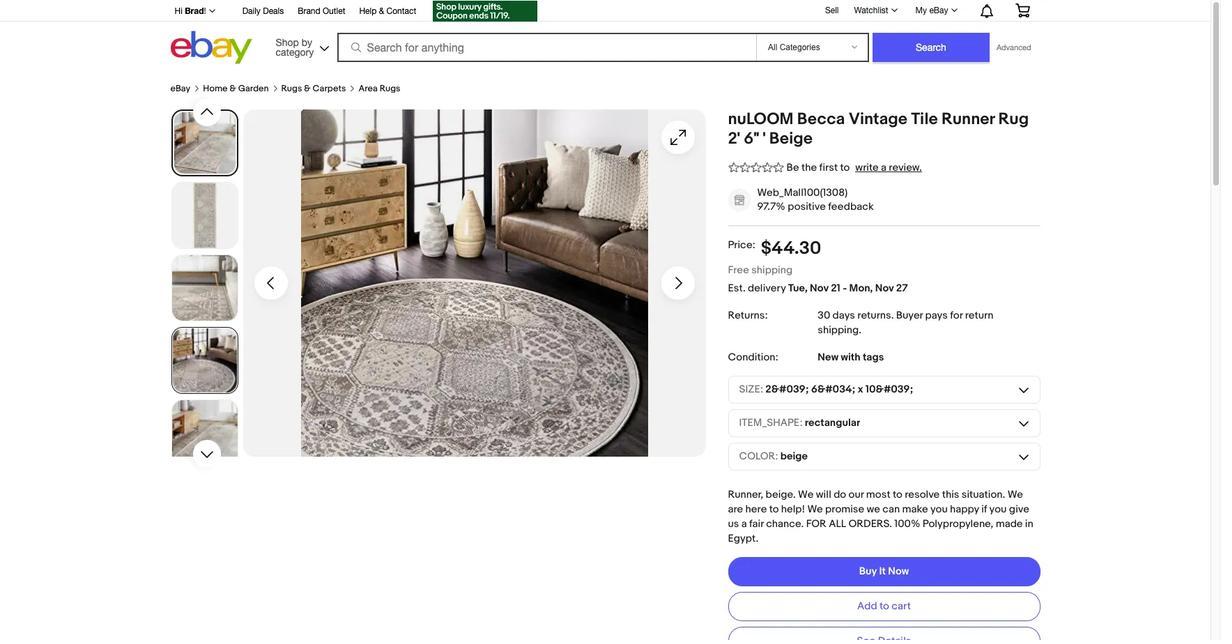 Task type: describe. For each thing, give the bounding box(es) containing it.
buy it now link
[[728, 557, 1041, 586]]

help & contact link
[[359, 4, 416, 20]]

27
[[896, 281, 908, 295]]

are
[[728, 503, 743, 516]]

brad
[[185, 6, 204, 16]]

21
[[831, 281, 841, 295]]

for
[[950, 309, 963, 322]]

color:
[[739, 450, 779, 463]]

now
[[888, 565, 909, 578]]

my ebay link
[[908, 2, 964, 19]]

add to cart
[[858, 600, 911, 613]]

x
[[858, 383, 863, 396]]

garden
[[238, 83, 269, 94]]

none submit inside the shop by category banner
[[873, 33, 990, 62]]

price: $44.30 free shipping est. delivery tue, nov 21 - mon, nov 27
[[728, 238, 908, 295]]

picture 18 of 32 image
[[172, 328, 237, 393]]

days
[[833, 309, 855, 322]]

area
[[359, 83, 378, 94]]

100%
[[895, 517, 921, 530]]

beige
[[781, 450, 808, 463]]

1 rugs from the left
[[281, 83, 302, 94]]

nuloom becca vintage tile runner rug 2' 6" ' beige
[[728, 109, 1029, 149]]

we up for
[[808, 503, 823, 516]]

color: beige
[[739, 450, 808, 463]]

cart
[[892, 600, 911, 613]]

it
[[879, 565, 886, 578]]

daily
[[242, 6, 261, 16]]

rectangular
[[805, 416, 861, 430]]

promise
[[826, 503, 865, 516]]

beige
[[770, 129, 813, 149]]

picture 15 of 32 image
[[173, 111, 237, 175]]

our
[[849, 488, 864, 501]]

your shopping cart image
[[1015, 3, 1031, 17]]

resolve
[[905, 488, 940, 501]]

6"
[[744, 129, 759, 149]]

2'
[[728, 129, 740, 149]]

my ebay
[[916, 6, 949, 15]]

here
[[746, 503, 767, 516]]

to down beige.
[[769, 503, 779, 516]]

to up can
[[893, 488, 903, 501]]

sell
[[825, 5, 839, 15]]

shop by category banner
[[167, 0, 1041, 68]]

picture 16 of 32 image
[[172, 183, 237, 248]]

be the first to write the review. image
[[728, 160, 784, 174]]

orders.
[[849, 517, 892, 530]]

rug
[[999, 109, 1029, 129]]

1 you from the left
[[931, 503, 948, 516]]

this
[[942, 488, 960, 501]]

picture 19 of 32 image
[[172, 400, 237, 466]]

new with tags
[[818, 351, 884, 364]]

buyer
[[896, 309, 923, 322]]

returns
[[858, 309, 891, 322]]

!
[[204, 6, 206, 16]]

help
[[359, 6, 377, 16]]

buy
[[859, 565, 877, 578]]

0 vertical spatial a
[[881, 161, 887, 174]]

1 vertical spatial .
[[859, 323, 862, 337]]

runner
[[942, 109, 995, 129]]

we up give
[[1008, 488, 1023, 501]]

shipping inside buyer pays for return shipping
[[818, 323, 859, 337]]

advanced
[[997, 43, 1032, 52]]

nuloom
[[728, 109, 794, 129]]

Search for anything text field
[[339, 34, 754, 61]]

hi
[[175, 6, 183, 16]]

1 horizontal spatial .
[[891, 309, 894, 322]]

new
[[818, 351, 839, 364]]

a inside runner, beige. we will do our most to resolve this situation. we are here to help! we promise we can make you happy if you give us a fair chance. for all orders. 100% polypropylene, made in egypt.
[[742, 517, 747, 530]]

ebay inside account navigation
[[930, 6, 949, 15]]

shipping inside price: $44.30 free shipping est. delivery tue, nov 21 - mon, nov 27
[[752, 263, 793, 277]]

97.7%
[[758, 200, 786, 213]]

est.
[[728, 281, 746, 295]]

free
[[728, 263, 749, 277]]

watchlist link
[[847, 2, 904, 19]]

nuloom becca vintage tile area rug, 5'  assorted sizes , item shapes , colors  - picture 18 of 32 image
[[243, 109, 706, 457]]

buyer pays for return shipping
[[818, 309, 994, 337]]

web_mall100(1308) 97.7% positive feedback
[[758, 186, 874, 213]]

review.
[[889, 161, 922, 174]]

my
[[916, 6, 927, 15]]

1 nov from the left
[[810, 281, 829, 295]]

30 days returns .
[[818, 309, 896, 322]]

home & garden link
[[203, 83, 269, 94]]

rugs & carpets
[[281, 83, 346, 94]]

add
[[858, 600, 878, 613]]

add to cart link
[[728, 592, 1041, 621]]

carpets
[[313, 83, 346, 94]]

happy
[[950, 503, 979, 516]]

area rugs link
[[359, 83, 401, 94]]



Task type: vqa. For each thing, say whether or not it's contained in the screenshot.
store
no



Task type: locate. For each thing, give the bounding box(es) containing it.
$44.30 main content
[[170, 68, 1041, 640]]

returns:
[[728, 309, 768, 322]]

nov left 21
[[810, 281, 829, 295]]

deals
[[263, 6, 284, 16]]

&
[[379, 6, 384, 16], [230, 83, 236, 94], [304, 83, 311, 94]]

picture 17 of 32 image
[[172, 255, 237, 321]]

1 horizontal spatial rugs
[[380, 83, 401, 94]]

1 vertical spatial shipping
[[818, 323, 859, 337]]

0 horizontal spatial rugs
[[281, 83, 302, 94]]

ebay left 'home'
[[170, 83, 190, 94]]

write a review. link
[[856, 161, 922, 174]]

.
[[891, 309, 894, 322], [859, 323, 862, 337]]

help!
[[781, 503, 805, 516]]

pays
[[926, 309, 948, 322]]

be
[[787, 161, 799, 174]]

1 horizontal spatial a
[[881, 161, 887, 174]]

sell link
[[819, 5, 845, 15]]

1 vertical spatial a
[[742, 517, 747, 530]]

do
[[834, 488, 847, 501]]

0 horizontal spatial ebay
[[170, 83, 190, 94]]

0 horizontal spatial .
[[859, 323, 862, 337]]

& right 'home'
[[230, 83, 236, 94]]

you down this at right bottom
[[931, 503, 948, 516]]

shop
[[276, 37, 299, 48]]

to left "cart"
[[880, 600, 890, 613]]

rugs right area
[[380, 83, 401, 94]]

. down 30 days returns .
[[859, 323, 862, 337]]

a right the us
[[742, 517, 747, 530]]

becca
[[797, 109, 845, 129]]

to right first
[[840, 161, 850, 174]]

1 horizontal spatial nov
[[876, 281, 894, 295]]

hi brad !
[[175, 6, 206, 16]]

situation.
[[962, 488, 1006, 501]]

to inside 'link'
[[880, 600, 890, 613]]

can
[[883, 503, 900, 516]]

give
[[1009, 503, 1030, 516]]

daily deals link
[[242, 4, 284, 20]]

web_mall10 97.7% positive feedback image
[[729, 190, 750, 211]]

be the first to write a review.
[[787, 161, 922, 174]]

2 rugs from the left
[[380, 83, 401, 94]]

1 horizontal spatial you
[[990, 503, 1007, 516]]

for
[[806, 517, 827, 530]]

size: 2&#039; 6&#034; x 10&#039;
[[739, 383, 914, 396]]

feedback
[[828, 200, 874, 213]]

first
[[820, 161, 838, 174]]

delivery
[[748, 281, 786, 295]]

category
[[276, 46, 314, 58]]

0 vertical spatial .
[[891, 309, 894, 322]]

egypt.
[[728, 532, 759, 545]]

positive
[[788, 200, 826, 213]]

watchlist
[[854, 6, 889, 15]]

home
[[203, 83, 228, 94]]

2 you from the left
[[990, 503, 1007, 516]]

brand outlet
[[298, 6, 345, 16]]

help & contact
[[359, 6, 416, 16]]

0 horizontal spatial &
[[230, 83, 236, 94]]

tags
[[863, 351, 884, 364]]

advanced link
[[990, 33, 1038, 61]]

shop by category button
[[270, 31, 332, 61]]

2 horizontal spatial &
[[379, 6, 384, 16]]

polypropylene,
[[923, 517, 994, 530]]

shop by category
[[276, 37, 314, 58]]

size:
[[739, 383, 764, 396]]

in
[[1025, 517, 1034, 530]]

. left buyer
[[891, 309, 894, 322]]

the
[[802, 161, 817, 174]]

& right help
[[379, 6, 384, 16]]

& left carpets
[[304, 83, 311, 94]]

1 horizontal spatial &
[[304, 83, 311, 94]]

None submit
[[873, 33, 990, 62]]

1 horizontal spatial ebay
[[930, 6, 949, 15]]

shipping down days
[[818, 323, 859, 337]]

we left will
[[798, 488, 814, 501]]

'
[[763, 129, 766, 149]]

2 nov from the left
[[876, 281, 894, 295]]

tile
[[911, 109, 938, 129]]

& inside account navigation
[[379, 6, 384, 16]]

0 horizontal spatial a
[[742, 517, 747, 530]]

fair
[[750, 517, 764, 530]]

brand outlet link
[[298, 4, 345, 20]]

by
[[302, 37, 312, 48]]

item_shape: rectangular
[[739, 416, 861, 430]]

-
[[843, 281, 847, 295]]

0 vertical spatial ebay
[[930, 6, 949, 15]]

$44.30
[[761, 238, 822, 259]]

ebay inside the $44.30 main content
[[170, 83, 190, 94]]

chance.
[[766, 517, 804, 530]]

web_mall100(1308)
[[758, 186, 848, 199]]

ebay link
[[170, 83, 190, 94]]

we
[[867, 503, 881, 516]]

runner, beige. we will do our most to resolve this situation. we are here to help! we promise we can make you happy if you give us a fair chance. for all orders. 100% polypropylene, made in egypt.
[[728, 488, 1034, 545]]

rugs down category in the top of the page
[[281, 83, 302, 94]]

30
[[818, 309, 831, 322]]

2&#039;
[[766, 383, 809, 396]]

0 horizontal spatial shipping
[[752, 263, 793, 277]]

nov
[[810, 281, 829, 295], [876, 281, 894, 295]]

nov left 27
[[876, 281, 894, 295]]

a right the write
[[881, 161, 887, 174]]

0 horizontal spatial you
[[931, 503, 948, 516]]

condition:
[[728, 351, 779, 364]]

& for garden
[[230, 83, 236, 94]]

& for contact
[[379, 6, 384, 16]]

shipping up delivery
[[752, 263, 793, 277]]

you right the if
[[990, 503, 1007, 516]]

contact
[[387, 6, 416, 16]]

we
[[798, 488, 814, 501], [1008, 488, 1023, 501], [808, 503, 823, 516]]

& for carpets
[[304, 83, 311, 94]]

0 horizontal spatial nov
[[810, 281, 829, 295]]

most
[[866, 488, 891, 501]]

0 vertical spatial shipping
[[752, 263, 793, 277]]

1 vertical spatial ebay
[[170, 83, 190, 94]]

10&#039;
[[866, 383, 914, 396]]

make
[[903, 503, 928, 516]]

home & garden
[[203, 83, 269, 94]]

all
[[829, 517, 846, 530]]

will
[[816, 488, 832, 501]]

us
[[728, 517, 739, 530]]

return
[[965, 309, 994, 322]]

daily deals
[[242, 6, 284, 16]]

1 horizontal spatial shipping
[[818, 323, 859, 337]]

shipping
[[752, 263, 793, 277], [818, 323, 859, 337]]

price:
[[728, 238, 756, 252]]

ebay right my
[[930, 6, 949, 15]]

get the coupon image
[[433, 1, 538, 22]]

with
[[841, 351, 861, 364]]

account navigation
[[167, 0, 1041, 25]]

write
[[856, 161, 879, 174]]



